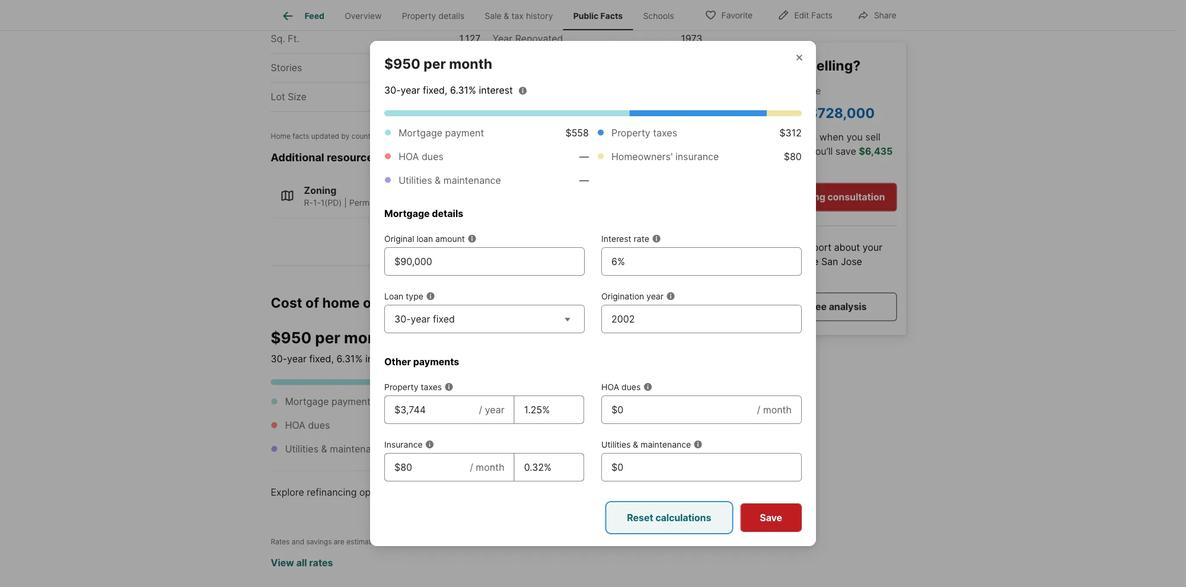 Task type: describe. For each thing, give the bounding box(es) containing it.
$950 per month inside dialog
[[384, 55, 492, 72]]

loan
[[417, 234, 433, 244]]

you
[[847, 131, 863, 143]]

family,
[[420, 198, 447, 208]]

sq.
[[271, 33, 285, 45]]

$80 for $950 per month
[[685, 420, 702, 431]]

$558 for $950 per month
[[459, 396, 482, 407]]

hoa dues for fixed,
[[399, 151, 444, 162]]

estimated
[[730, 85, 775, 96]]

oct
[[415, 132, 427, 140]]

utilities for fixed,
[[399, 174, 432, 186]]

2 horizontal spatial utilities & maintenance
[[601, 439, 691, 450]]

public facts tab
[[563, 2, 633, 30]]

–
[[799, 104, 805, 121]]

1 vertical spatial mortgage
[[384, 208, 430, 219]]

interest rate
[[601, 234, 649, 244]]

get
[[730, 242, 746, 253]]

plus,
[[786, 145, 808, 157]]

0 horizontal spatial taxes
[[421, 382, 442, 392]]

reset
[[627, 512, 653, 523]]

commercial
[[472, 198, 518, 208]]

schedule
[[742, 191, 785, 203]]

tax
[[512, 11, 524, 21]]

1 horizontal spatial taxes
[[547, 396, 571, 407]]

schools
[[643, 11, 674, 21]]

0 vertical spatial rates
[[407, 538, 424, 546]]

mortgage payment for month
[[285, 396, 371, 407]]

payment for fixed,
[[445, 127, 484, 138]]

1 vertical spatial hoa dues
[[601, 382, 641, 392]]

sale & tax history tab
[[475, 2, 563, 30]]

$950 per month element
[[384, 41, 507, 72]]

sale
[[485, 11, 502, 21]]

details for mortgage details
[[432, 208, 463, 219]]

market.
[[730, 270, 764, 282]]

1
[[476, 62, 481, 74]]

homeowners' for 30-year fixed, 6.31% interest
[[611, 151, 673, 162]]

jose
[[841, 256, 862, 267]]

cost of home ownership
[[271, 295, 433, 311]]

are
[[334, 538, 344, 546]]

1973
[[681, 33, 703, 45]]

1 savings from the left
[[306, 538, 332, 546]]

on
[[404, 132, 413, 140]]

overview
[[345, 11, 382, 21]]

lot size
[[271, 91, 307, 103]]

built
[[515, 4, 535, 16]]

0 horizontal spatial $312
[[680, 396, 702, 407]]

thinking of selling?
[[730, 57, 861, 74]]

0 horizontal spatial fixed,
[[309, 353, 334, 365]]

year renovated
[[493, 33, 563, 45]]

/ for dues
[[757, 404, 760, 415]]

insurance for 30-year fixed, 6.31% interest
[[675, 151, 719, 162]]

$80 for 30-year fixed, 6.31% interest
[[784, 151, 802, 162]]

with
[[730, 145, 750, 157]]

reset calculations button
[[608, 504, 731, 532]]

1 vertical spatial property taxes
[[384, 382, 442, 392]]

public facts
[[573, 11, 623, 21]]

utilities & maintenance for fixed,
[[399, 174, 501, 186]]

mortgage for fixed,
[[399, 127, 442, 138]]

san
[[821, 256, 838, 267]]

r-
[[304, 198, 313, 208]]

apn
[[493, 91, 512, 103]]

1-
[[313, 198, 321, 208]]

1 vertical spatial 30-
[[394, 313, 411, 325]]

size
[[288, 91, 307, 103]]

public
[[573, 11, 599, 21]]

fixed, inside $950 per month dialog
[[423, 84, 447, 96]]

renovated
[[515, 33, 563, 45]]

& inside tab
[[504, 11, 509, 21]]

zoning r-1-1(pd) | permitted: single-family, adu, commercial
[[304, 185, 518, 208]]

per inside $950 per month element
[[424, 55, 446, 72]]

$612,000 – $728,000
[[730, 104, 875, 121]]

30-year fixed
[[394, 313, 455, 325]]

1 vertical spatial interest
[[365, 353, 399, 365]]

0 horizontal spatial rates
[[309, 557, 333, 569]]

maintenance for fixed,
[[443, 174, 501, 186]]

stories
[[271, 62, 302, 74]]

buyers
[[786, 131, 817, 143]]

fixed
[[433, 313, 455, 325]]

home facts updated by county records on oct 27, 2023 .
[[271, 132, 459, 140]]

27,
[[429, 132, 438, 140]]

1 vertical spatial $950 per month
[[271, 328, 393, 347]]

and inside get an in-depth report about your home value and the
[[785, 256, 801, 267]]

1,127
[[459, 33, 481, 45]]

when
[[819, 131, 844, 143]]

vary.
[[481, 538, 497, 546]]

thinking
[[730, 57, 789, 74]]

facts for public facts
[[600, 11, 623, 21]]

depth
[[775, 242, 801, 253]]

explore refinancing options
[[271, 487, 393, 498]]

you'll
[[810, 145, 833, 157]]

hoa dues for month
[[285, 420, 330, 431]]

0 vertical spatial 30-
[[384, 84, 401, 96]]

baths
[[271, 4, 296, 16]]

details for property details
[[438, 11, 464, 21]]

payment for month
[[332, 396, 371, 407]]

rate
[[634, 234, 649, 244]]

save
[[760, 512, 782, 523]]

2 horizontal spatial property taxes
[[611, 127, 677, 138]]

original loan amount
[[384, 234, 465, 244]]

loan type
[[384, 291, 423, 301]]

updated
[[311, 132, 339, 140]]

reach more buyers when you sell with redfin. plus, you'll save
[[730, 131, 880, 157]]

/ year
[[479, 404, 504, 415]]

property details tab
[[392, 2, 475, 30]]

year built
[[493, 4, 535, 16]]

|
[[344, 198, 347, 208]]

a for schedule
[[788, 191, 793, 203]]

schedule a selling consultation
[[742, 191, 885, 203]]

ownership
[[363, 295, 433, 311]]

year for year built
[[493, 4, 513, 16]]

your
[[863, 242, 883, 253]]

history
[[526, 11, 553, 21]]

$950 inside dialog
[[384, 55, 420, 72]]

utilities for month
[[285, 443, 318, 455]]

$950 per month dialog
[[370, 41, 816, 546]]

0 horizontal spatial 6.31%
[[337, 353, 363, 365]]

request
[[761, 301, 799, 312]]

records
[[377, 132, 402, 140]]

selling
[[795, 191, 825, 203]]

1 horizontal spatial and
[[426, 538, 439, 546]]

1 vertical spatial 30-year fixed, 6.31% interest
[[271, 353, 399, 365]]

share button
[[847, 3, 907, 27]]



Task type: locate. For each thing, give the bounding box(es) containing it.
1 horizontal spatial rates
[[407, 538, 424, 546]]

details inside tab
[[438, 11, 464, 21]]

30-
[[384, 84, 401, 96], [394, 313, 411, 325], [271, 353, 287, 365]]

overview tab
[[335, 2, 392, 30]]

explore
[[271, 487, 304, 498]]

rates right actual at the left bottom of the page
[[407, 538, 424, 546]]

1 vertical spatial fixed,
[[309, 353, 334, 365]]

mortgage for month
[[285, 396, 329, 407]]

and right actual at the left bottom of the page
[[426, 538, 439, 546]]

0 horizontal spatial hoa
[[285, 420, 305, 431]]

0 horizontal spatial per
[[315, 328, 340, 347]]

2 vertical spatial hoa
[[285, 420, 305, 431]]

property details
[[402, 11, 464, 21]]

options
[[359, 487, 393, 498]]

a left free
[[801, 301, 806, 312]]

analysis
[[829, 301, 867, 312]]

0 vertical spatial 6.31%
[[450, 84, 476, 96]]

cost
[[271, 295, 302, 311]]

year for year renovated
[[493, 33, 513, 45]]

1 vertical spatial homeowners'
[[505, 420, 566, 431]]

None number field
[[612, 312, 792, 326]]

resources
[[327, 151, 379, 164]]

1 horizontal spatial $950
[[384, 55, 420, 72]]

0 horizontal spatial $80
[[685, 420, 702, 431]]

1 vertical spatial per
[[315, 328, 340, 347]]

None text field
[[394, 254, 575, 269], [394, 403, 469, 417], [524, 460, 574, 474], [394, 254, 575, 269], [394, 403, 469, 417], [524, 460, 574, 474]]

0 horizontal spatial / month
[[470, 461, 504, 473]]

1 horizontal spatial hoa dues
[[399, 151, 444, 162]]

1 horizontal spatial $312
[[780, 127, 802, 138]]

maintenance for month
[[330, 443, 388, 455]]

1 horizontal spatial utilities
[[399, 174, 432, 186]]

0 horizontal spatial mortgage payment
[[285, 396, 371, 407]]

1 vertical spatial 6.31%
[[337, 353, 363, 365]]

6.31%
[[450, 84, 476, 96], [337, 353, 363, 365]]

2 horizontal spatial and
[[785, 256, 801, 267]]

loan
[[384, 291, 403, 301]]

0 vertical spatial / month
[[757, 404, 792, 415]]

facts right edit
[[811, 10, 833, 20]]

1 horizontal spatial of
[[792, 57, 806, 74]]

a inside button
[[788, 191, 793, 203]]

mortgage payment for fixed,
[[399, 127, 484, 138]]

payment inside $950 per month dialog
[[445, 127, 484, 138]]

$558 inside $950 per month dialog
[[565, 127, 589, 138]]

0 vertical spatial interest
[[479, 84, 513, 96]]

year
[[493, 4, 513, 16], [493, 33, 513, 45]]

0 horizontal spatial $950
[[271, 328, 312, 347]]

facts
[[811, 10, 833, 20], [600, 11, 623, 21]]

1 vertical spatial details
[[432, 208, 463, 219]]

maintenance
[[443, 174, 501, 186], [641, 439, 691, 450], [330, 443, 388, 455]]

1 horizontal spatial hoa
[[399, 151, 419, 162]]

2 horizontal spatial dues
[[622, 382, 641, 392]]

details up amount
[[432, 208, 463, 219]]

1 vertical spatial year
[[493, 33, 513, 45]]

/ for taxes
[[479, 404, 482, 415]]

1(pd)
[[321, 198, 342, 208]]

0 vertical spatial dues
[[422, 151, 444, 162]]

mortgage details
[[384, 208, 463, 219]]

—
[[471, 91, 481, 103], [579, 151, 589, 162], [579, 174, 589, 186], [473, 420, 482, 431], [473, 443, 482, 455]]

1 horizontal spatial home
[[730, 256, 755, 267]]

mortgage payment
[[399, 127, 484, 138], [285, 396, 371, 407]]

/ month for insurance
[[470, 461, 504, 473]]

rates
[[407, 538, 424, 546], [309, 557, 333, 569]]

utilities & maintenance for month
[[285, 443, 388, 455]]

home up market.
[[730, 256, 755, 267]]

1 horizontal spatial / month
[[757, 404, 792, 415]]

interest left payments
[[365, 353, 399, 365]]

0 horizontal spatial of
[[305, 295, 319, 311]]

2 vertical spatial mortgage
[[285, 396, 329, 407]]

rates
[[271, 538, 290, 546]]

consultation
[[828, 191, 885, 203]]

origination year
[[601, 291, 664, 301]]

30- up records
[[384, 84, 401, 96]]

2 horizontal spatial taxes
[[653, 127, 677, 138]]

1 vertical spatial rates
[[309, 557, 333, 569]]

2023
[[440, 132, 457, 140]]

1 vertical spatial hoa
[[601, 382, 619, 392]]

0 vertical spatial payment
[[445, 127, 484, 138]]

0 horizontal spatial facts
[[600, 11, 623, 21]]

type
[[406, 291, 423, 301]]

None text field
[[612, 254, 792, 269], [524, 403, 574, 417], [612, 403, 748, 417], [394, 460, 460, 474], [612, 460, 792, 474], [612, 254, 792, 269], [524, 403, 574, 417], [612, 403, 748, 417], [394, 460, 460, 474], [612, 460, 792, 474]]

refinancing
[[307, 487, 357, 498]]

homeowners' insurance inside $950 per month dialog
[[611, 151, 719, 162]]

homeowners' insurance for 30-year fixed, 6.31% interest
[[611, 151, 719, 162]]

homeowners' insurance for $950 per month
[[505, 420, 613, 431]]

a inside button
[[801, 301, 806, 312]]

interest
[[601, 234, 631, 244]]

0 vertical spatial hoa dues
[[399, 151, 444, 162]]

1 horizontal spatial maintenance
[[443, 174, 501, 186]]

request a free analysis button
[[730, 293, 897, 321]]

county
[[493, 62, 525, 74]]

tab list containing feed
[[271, 0, 694, 30]]

taxes
[[653, 127, 677, 138], [421, 382, 442, 392], [547, 396, 571, 407]]

view
[[271, 557, 294, 569]]

price
[[799, 85, 821, 96]]

details
[[438, 11, 464, 21], [432, 208, 463, 219]]

rates right the all
[[309, 557, 333, 569]]

0 horizontal spatial insurance
[[569, 420, 613, 431]]

0 horizontal spatial payment
[[332, 396, 371, 407]]

homeowners' inside $950 per month dialog
[[611, 151, 673, 162]]

home inside get an in-depth report about your home value and the
[[730, 256, 755, 267]]

0 vertical spatial hoa
[[399, 151, 419, 162]]

dues for fixed,
[[422, 151, 444, 162]]

savings left the will
[[441, 538, 466, 546]]

2 horizontal spatial /
[[757, 404, 760, 415]]

homeowners' for $950 per month
[[505, 420, 566, 431]]

1 vertical spatial $950
[[271, 328, 312, 347]]

of up price
[[792, 57, 806, 74]]

a
[[788, 191, 793, 203], [801, 301, 806, 312]]

0 horizontal spatial utilities
[[285, 443, 318, 455]]

0 vertical spatial homeowners' insurance
[[611, 151, 719, 162]]

2 horizontal spatial utilities
[[601, 439, 631, 450]]

0 horizontal spatial dues
[[308, 420, 330, 431]]

30-year fixed, 6.31% interest
[[384, 84, 513, 96], [271, 353, 399, 365]]

interest
[[479, 84, 513, 96], [365, 353, 399, 365]]

interest down "county"
[[479, 84, 513, 96]]

$80 inside $950 per month dialog
[[784, 151, 802, 162]]

/ month for hoa dues
[[757, 404, 792, 415]]

all
[[296, 557, 307, 569]]

a for request
[[801, 301, 806, 312]]

1 vertical spatial $80
[[685, 420, 702, 431]]

30- down cost
[[271, 353, 287, 365]]

favorite
[[722, 10, 753, 20]]

0 vertical spatial 30-year fixed, 6.31% interest
[[384, 84, 513, 96]]

none number field inside $950 per month dialog
[[612, 312, 792, 326]]

savings left are
[[306, 538, 332, 546]]

0 horizontal spatial and
[[292, 538, 304, 546]]

feed
[[305, 11, 324, 21]]

30-year fixed, 6.31% interest down $950 per month element
[[384, 84, 513, 96]]

details up 1,127
[[438, 11, 464, 21]]

$950 per month down the cost of home ownership
[[271, 328, 393, 347]]

property
[[402, 11, 436, 21], [611, 127, 650, 138], [384, 382, 418, 392], [505, 396, 544, 407]]

facts inside tab
[[600, 11, 623, 21]]

of for selling?
[[792, 57, 806, 74]]

permitted:
[[349, 198, 390, 208]]

1 vertical spatial home
[[322, 295, 360, 311]]

0 vertical spatial per
[[424, 55, 446, 72]]

0 vertical spatial $950
[[384, 55, 420, 72]]

facts right public
[[600, 11, 623, 21]]

edit facts button
[[768, 3, 843, 27]]

0 vertical spatial mortgage payment
[[399, 127, 484, 138]]

adu,
[[450, 198, 469, 208]]

0 vertical spatial $558
[[565, 127, 589, 138]]

0 vertical spatial year
[[493, 4, 513, 16]]

0 horizontal spatial interest
[[365, 353, 399, 365]]

tab list
[[271, 0, 694, 30]]

$312 inside $950 per month dialog
[[780, 127, 802, 138]]

schools tab
[[633, 2, 684, 30]]

hoa for fixed,
[[399, 151, 419, 162]]

per left 1
[[424, 55, 446, 72]]

per
[[424, 55, 446, 72], [315, 328, 340, 347]]

year
[[401, 84, 420, 96], [647, 291, 664, 301], [411, 313, 430, 325], [287, 353, 307, 365], [485, 404, 504, 415]]

0 vertical spatial insurance
[[675, 151, 719, 162]]

ft.
[[288, 33, 299, 45]]

$80
[[784, 151, 802, 162], [685, 420, 702, 431]]

reach
[[730, 131, 758, 143]]

home
[[730, 256, 755, 267], [322, 295, 360, 311]]

mortgage payment inside $950 per month dialog
[[399, 127, 484, 138]]

2 vertical spatial property taxes
[[505, 396, 571, 407]]

get an in-depth report about your home value and the
[[730, 242, 883, 267]]

value
[[758, 256, 782, 267]]

payment
[[445, 127, 484, 138], [332, 396, 371, 407]]

hoa
[[399, 151, 419, 162], [601, 382, 619, 392], [285, 420, 305, 431]]

1 horizontal spatial payment
[[445, 127, 484, 138]]

favorite button
[[695, 3, 763, 27]]

$950 per month down 1,127
[[384, 55, 492, 72]]

1 vertical spatial / month
[[470, 461, 504, 473]]

0 horizontal spatial homeowners'
[[505, 420, 566, 431]]

of for home
[[305, 295, 319, 311]]

payments
[[413, 356, 459, 367]]

hoa dues
[[399, 151, 444, 162], [601, 382, 641, 392], [285, 420, 330, 431]]

2 horizontal spatial maintenance
[[641, 439, 691, 450]]

1 horizontal spatial dues
[[422, 151, 444, 162]]

$950 down cost
[[271, 328, 312, 347]]

actual
[[384, 538, 405, 546]]

1 horizontal spatial mortgage payment
[[399, 127, 484, 138]]

per down the cost of home ownership
[[315, 328, 340, 347]]

1 vertical spatial taxes
[[421, 382, 442, 392]]

hoa for month
[[285, 420, 305, 431]]

.
[[457, 132, 459, 140]]

0 vertical spatial homeowners'
[[611, 151, 673, 162]]

0 vertical spatial a
[[788, 191, 793, 203]]

dues
[[422, 151, 444, 162], [622, 382, 641, 392], [308, 420, 330, 431]]

0 horizontal spatial maintenance
[[330, 443, 388, 455]]

1 horizontal spatial property taxes
[[505, 396, 571, 407]]

selling?
[[809, 57, 861, 74]]

calculations
[[655, 512, 711, 523]]

1 vertical spatial dues
[[622, 382, 641, 392]]

6.31% down $950 per month element
[[450, 84, 476, 96]]

single-
[[392, 198, 420, 208]]

0 vertical spatial of
[[792, 57, 806, 74]]

county
[[352, 132, 375, 140]]

0 vertical spatial home
[[730, 256, 755, 267]]

rates and savings are estimated. actual rates and savings will vary.
[[271, 538, 497, 546]]

additional
[[271, 151, 324, 164]]

of right cost
[[305, 295, 319, 311]]

1 horizontal spatial savings
[[441, 538, 466, 546]]

1 vertical spatial a
[[801, 301, 806, 312]]

1 horizontal spatial insurance
[[675, 151, 719, 162]]

30-year fixed, 6.31% interest down the cost of home ownership
[[271, 353, 399, 365]]

explore refinancing options button
[[271, 471, 703, 514]]

details inside $950 per month dialog
[[432, 208, 463, 219]]

$950 per month
[[384, 55, 492, 72], [271, 328, 393, 347]]

2 year from the top
[[493, 33, 513, 45]]

0 horizontal spatial utilities & maintenance
[[285, 443, 388, 455]]

0 vertical spatial details
[[438, 11, 464, 21]]

sq. ft.
[[271, 33, 299, 45]]

$728,000
[[809, 104, 875, 121]]

2 savings from the left
[[441, 538, 466, 546]]

2 vertical spatial 30-
[[271, 353, 287, 365]]

1 horizontal spatial 6.31%
[[450, 84, 476, 96]]

0 horizontal spatial /
[[470, 461, 473, 473]]

$558 for 30-year fixed, 6.31% interest
[[565, 127, 589, 138]]

1 vertical spatial mortgage payment
[[285, 396, 371, 407]]

2 vertical spatial dues
[[308, 420, 330, 431]]

facts for edit facts
[[811, 10, 833, 20]]

1 horizontal spatial $80
[[784, 151, 802, 162]]

view all rates
[[271, 557, 333, 569]]

and down depth
[[785, 256, 801, 267]]

0 horizontal spatial property taxes
[[384, 382, 442, 392]]

30-year fixed, 6.31% interest inside $950 per month dialog
[[384, 84, 513, 96]]

mortgage
[[399, 127, 442, 138], [384, 208, 430, 219], [285, 396, 329, 407]]

interest inside $950 per month dialog
[[479, 84, 513, 96]]

home left 'loan'
[[322, 295, 360, 311]]

facts inside button
[[811, 10, 833, 20]]

6.31% left other
[[337, 353, 363, 365]]

1 year from the top
[[493, 4, 513, 16]]

homeowners' insurance
[[611, 151, 719, 162], [505, 420, 613, 431]]

share
[[874, 10, 896, 20]]

an
[[749, 242, 760, 253]]

1 horizontal spatial $558
[[565, 127, 589, 138]]

1 vertical spatial $558
[[459, 396, 482, 407]]

1 horizontal spatial utilities & maintenance
[[399, 174, 501, 186]]

a left selling
[[788, 191, 793, 203]]

1 horizontal spatial facts
[[811, 10, 833, 20]]

0 vertical spatial mortgage
[[399, 127, 442, 138]]

0 horizontal spatial hoa dues
[[285, 420, 330, 431]]

30- down ownership
[[394, 313, 411, 325]]

insurance for $950 per month
[[569, 420, 613, 431]]

reset calculations
[[627, 512, 711, 523]]

$950 down property details tab
[[384, 55, 420, 72]]

dues for month
[[308, 420, 330, 431]]

about
[[834, 242, 860, 253]]

1 horizontal spatial fixed,
[[423, 84, 447, 96]]

6.31% inside $950 per month dialog
[[450, 84, 476, 96]]

in-
[[763, 242, 775, 253]]

property inside property details tab
[[402, 11, 436, 21]]

and right rates
[[292, 538, 304, 546]]

insurance inside $950 per month dialog
[[675, 151, 719, 162]]

lot
[[271, 91, 285, 103]]



Task type: vqa. For each thing, say whether or not it's contained in the screenshot.


